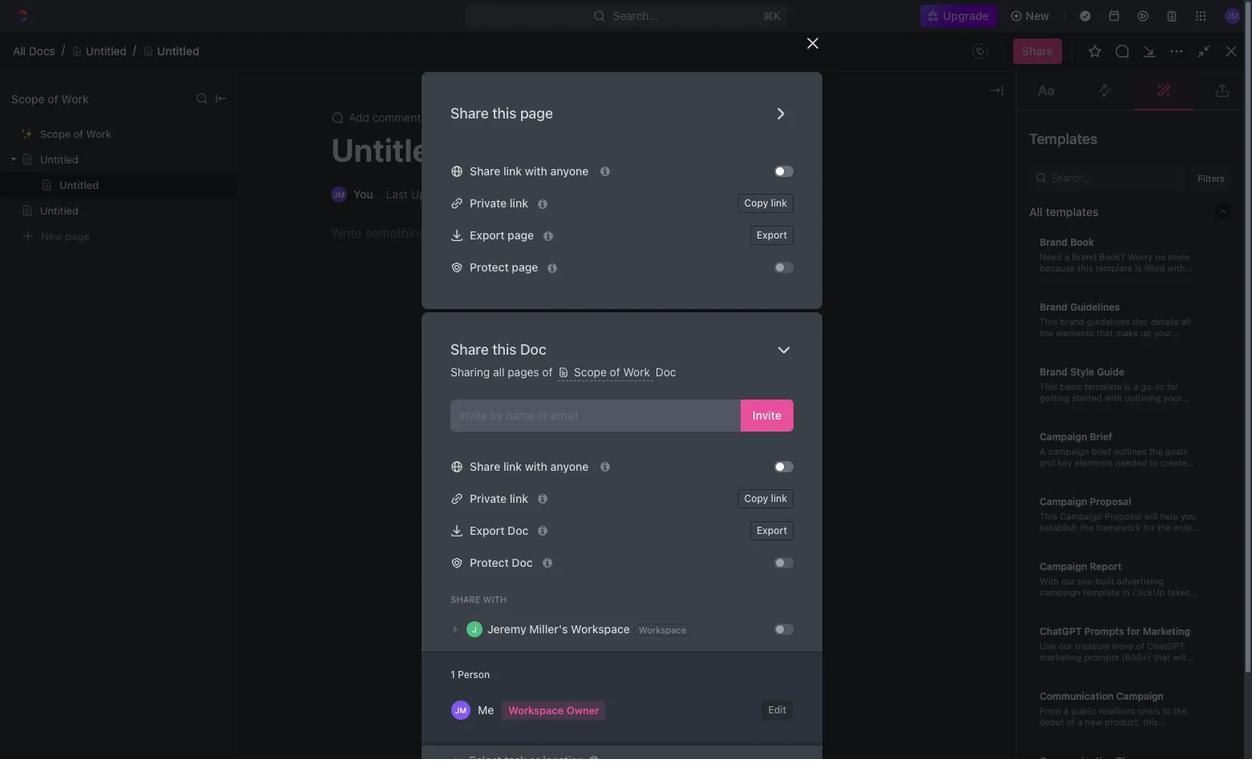 Task type: describe. For each thing, give the bounding box(es) containing it.
proposal
[[1090, 496, 1131, 508]]

workspace right ✨
[[639, 625, 686, 636]]

today
[[463, 188, 495, 201]]

guidelines
[[1070, 301, 1120, 313]]

29
[[1041, 368, 1055, 382]]

new page
[[41, 230, 90, 242]]

scope up client 2 scope of work docs
[[339, 541, 372, 555]]

ago for 29 mins ago
[[1086, 368, 1105, 382]]

table containing 32 mins ago
[[259, 306, 1252, 680]]

new for new
[[1026, 9, 1049, 22]]

team space
[[38, 177, 102, 191]]

share up j
[[451, 594, 481, 605]]

management for resource management
[[349, 397, 418, 411]]

sidebar navigation
[[0, 56, 240, 760]]

work right favorites at left top
[[61, 92, 89, 105]]

private button
[[418, 274, 464, 306]]

engagements
[[631, 397, 702, 411]]

export button for export doc
[[750, 522, 794, 541]]

doc for protect doc
[[512, 556, 533, 570]]

ago for 2 mins ago
[[1079, 426, 1098, 440]]

Search... text field
[[1038, 166, 1180, 190]]

tree inside the sidebar navigation
[[6, 144, 224, 715]]

comment
[[372, 111, 421, 124]]

export doc
[[470, 524, 529, 538]]

work right last
[[415, 188, 442, 202]]

2 share link with anyone from the top
[[470, 460, 592, 473]]

guide for ✨ template guide
[[651, 628, 681, 642]]

scope up 'postsale'
[[574, 366, 607, 379]]

in down created by me
[[1011, 188, 1021, 202]]

work up templates in the right top of the page
[[1073, 188, 1100, 202]]

14:53
[[511, 188, 541, 201]]

mins for 29
[[1058, 368, 1083, 382]]

pre-
[[1078, 576, 1096, 586]]

2 in scope of work from the top
[[1011, 214, 1100, 228]]

private inside button
[[422, 282, 460, 296]]

search docs
[[1096, 68, 1163, 82]]

add comment
[[349, 111, 421, 124]]

with
[[1040, 576, 1059, 586]]

last
[[386, 188, 408, 201]]

scope up spaces
[[11, 92, 45, 105]]

✨
[[583, 628, 597, 642]]

row containing location
[[259, 306, 1252, 333]]

work up the postsale engagements
[[623, 366, 650, 379]]

page for export page
[[508, 228, 534, 242]]

of right pages
[[542, 366, 553, 379]]

scope down untitled • in scope of work
[[366, 214, 398, 228]]

built
[[1096, 576, 1114, 586]]

share up sharing all pages of
[[451, 341, 489, 358]]

of down all docs link
[[48, 92, 58, 105]]

1 vertical spatial with
[[525, 460, 547, 473]]

new doc button
[[1179, 63, 1246, 88]]

campaign report with our pre-built advertising campaign template in clickup takes care of choosing the kpis to monitor, so you don't have to waste time on it.
[[1040, 561, 1197, 620]]

updated:
[[411, 188, 459, 201]]

brand for brand guidelines
[[1040, 301, 1068, 313]]

client for client 1 project
[[583, 455, 613, 469]]

agency
[[583, 368, 621, 382]]

new for new page
[[41, 230, 62, 242]]

page for protect page
[[512, 261, 538, 274]]

campaign brief
[[1040, 431, 1112, 443]]

search...
[[613, 9, 659, 22]]

templates
[[1046, 205, 1099, 218]]

of inside campaign report with our pre-built advertising campaign template in clickup takes care of choosing the kpis to monitor, so you don't have to waste time on it.
[[1061, 598, 1069, 609]]

communication
[[1040, 691, 1114, 703]]

1 horizontal spatial me
[[1006, 134, 1025, 148]]

management for agency management
[[624, 368, 692, 382]]

0 horizontal spatial to
[[525, 37, 535, 51]]

style
[[1070, 366, 1094, 378]]

2 mins ago
[[1041, 426, 1098, 440]]

Invite by name or email text field
[[459, 404, 734, 428]]

all templates
[[1029, 205, 1099, 218]]

in left all templates at the top of the page
[[1011, 214, 1021, 228]]

scope left updated:
[[366, 188, 398, 202]]

brand for brand book
[[1040, 236, 1068, 248]]

row containing client 1 project
[[259, 446, 1252, 478]]

kpis
[[1128, 598, 1147, 609]]

1 • from the top
[[346, 163, 350, 176]]

workspace right miller's
[[571, 623, 630, 636]]

search
[[1096, 68, 1133, 82]]

favorites button
[[6, 95, 62, 114]]

tags
[[727, 313, 748, 325]]

chatgpt prompts for marketing
[[1040, 626, 1190, 638]]

2 vertical spatial private
[[470, 492, 507, 505]]

date
[[1041, 313, 1063, 325]]

choosing
[[1072, 598, 1110, 609]]

time
[[1155, 610, 1173, 620]]

all for all docs
[[13, 44, 26, 57]]

brand for brand style guide
[[1040, 366, 1068, 378]]

business time image
[[568, 372, 578, 380]]

miller's
[[529, 623, 568, 636]]

1 column header from the left
[[259, 306, 277, 333]]

jm
[[455, 706, 467, 716]]

space
[[69, 177, 102, 191]]

mins for 32
[[1058, 339, 1082, 353]]

project
[[624, 455, 661, 469]]

upgrade
[[943, 9, 989, 22]]

scope of work up "team space"
[[40, 127, 111, 140]]

32
[[1041, 339, 1055, 353]]

of right spaces
[[74, 127, 83, 140]]

created
[[937, 134, 985, 148]]

brand style guide
[[1040, 366, 1125, 378]]

export button for export page
[[750, 226, 794, 245]]

1 copy link from the top
[[744, 197, 787, 209]]

1 share link with anyone from the top
[[470, 164, 592, 178]]

0 vertical spatial you
[[474, 37, 493, 51]]

1 person
[[451, 669, 490, 681]]

scope of work down last
[[366, 214, 442, 228]]

brand guidelines
[[1040, 301, 1120, 313]]

team space link
[[38, 172, 221, 197]]

row containing resource management
[[259, 390, 1252, 419]]

all for all templates
[[1029, 205, 1043, 218]]

chatgpt
[[1040, 626, 1082, 638]]

ago for 11 mins ago
[[1082, 397, 1101, 411]]

resource management button
[[279, 390, 548, 419]]

work up book
[[1073, 214, 1100, 228]]

campaign
[[1040, 587, 1081, 598]]

2 vertical spatial 1
[[451, 669, 455, 681]]

in left last
[[354, 188, 363, 202]]

waste
[[1127, 610, 1152, 620]]

upgrade link
[[921, 5, 997, 27]]

of up 'postsale'
[[610, 366, 620, 379]]

1 untitled • from the top
[[301, 163, 350, 176]]

1 in scope of work from the top
[[1011, 188, 1100, 202]]

prompts
[[1084, 626, 1124, 638]]

all
[[493, 366, 505, 379]]

client 2 scope of work docs
[[297, 570, 448, 584]]

32 mins ago
[[1041, 339, 1105, 353]]

- cell
[[1032, 476, 1160, 505]]

protect page
[[470, 261, 538, 274]]

client for client 1 scope of work docs
[[297, 541, 328, 555]]

you inside campaign report with our pre-built advertising campaign template in clickup takes care of choosing the kpis to monitor, so you don't have to waste time on it.
[[1052, 610, 1067, 620]]

do
[[456, 37, 471, 51]]

want
[[496, 37, 522, 51]]

monitor,
[[1161, 598, 1195, 609]]

untitled • in scope of work
[[301, 188, 442, 202]]

new doc
[[1189, 68, 1236, 82]]

client 1 scope of work docs
[[297, 541, 446, 555]]

invite
[[753, 409, 782, 422]]

2 down client 1 scope of work docs
[[330, 570, 337, 584]]

1 for project
[[616, 455, 621, 469]]

client for client 2 scope of work docs
[[297, 570, 328, 584]]

11 mins ago
[[1041, 397, 1101, 411]]

work up client 2 scope of work docs
[[389, 541, 416, 555]]



Task type: locate. For each thing, give the bounding box(es) containing it.
1 up client 2 scope of work docs
[[330, 541, 336, 555]]

of up brand book
[[1059, 214, 1070, 228]]

campaign down 11 mins ago
[[1040, 431, 1087, 443]]

owner
[[566, 704, 599, 717]]

column header
[[259, 306, 277, 333], [903, 306, 1032, 333]]

add
[[349, 111, 369, 124]]

client left project
[[583, 455, 613, 469]]

1 vertical spatial share link with anyone
[[470, 460, 592, 473]]

so
[[1040, 610, 1050, 620]]

ago up style on the right of the page
[[1085, 339, 1105, 353]]

1 vertical spatial you
[[1052, 610, 1067, 620]]

9 row from the top
[[259, 619, 1252, 651]]

ago down 32 mins ago
[[1086, 368, 1105, 382]]

1 vertical spatial copy
[[744, 493, 768, 505]]

2 brand from the top
[[1040, 301, 1068, 313]]

in
[[354, 188, 363, 202], [1011, 188, 1021, 202], [1011, 214, 1021, 228], [1123, 587, 1130, 598]]

1 left person
[[451, 669, 455, 681]]

2 column header from the left
[[903, 306, 1032, 333]]

this right hide
[[776, 37, 796, 51]]

hide this
[[749, 37, 796, 51]]

sharing for sharing
[[1170, 313, 1204, 325]]

workspace button
[[470, 274, 537, 306]]

scope up all templates at the top of the page
[[1024, 188, 1056, 202]]

2 vertical spatial •
[[346, 214, 350, 227]]

2 down export doc
[[465, 541, 472, 555]]

• up untitled • in scope of work
[[346, 163, 350, 176]]

book
[[1070, 236, 1094, 248]]

29 mins ago
[[1041, 368, 1105, 382]]

0 horizontal spatial all
[[13, 44, 26, 57]]

0 horizontal spatial guide
[[651, 628, 681, 642]]

it.
[[1188, 610, 1197, 620]]

2 horizontal spatial 1
[[616, 455, 621, 469]]

hide
[[749, 37, 773, 51]]

1 vertical spatial protect
[[470, 556, 509, 570]]

ago for 32 mins ago
[[1085, 339, 1105, 353]]

0 vertical spatial •
[[346, 163, 350, 176]]

new right search docs
[[1189, 68, 1212, 82]]

untitled •
[[301, 163, 350, 176], [301, 214, 350, 228]]

2 • from the top
[[346, 189, 350, 202]]

to right "want" on the left top of the page
[[525, 37, 535, 51]]

share down do
[[451, 105, 489, 122]]

favorites
[[13, 98, 55, 110]]

0 vertical spatial private link
[[470, 196, 528, 210]]

row containing ✨ template guide
[[259, 619, 1252, 651]]

workspace inside button
[[474, 282, 533, 296]]

1 horizontal spatial 1
[[451, 669, 455, 681]]

row containing client 2 scope of work docs
[[259, 562, 1252, 594]]

me
[[1006, 134, 1025, 148], [478, 704, 494, 717]]

protect for protect doc
[[470, 556, 509, 570]]

postsale
[[583, 397, 628, 411]]

0 vertical spatial client
[[583, 455, 613, 469]]

2 vertical spatial client
[[297, 570, 328, 584]]

protect for protect page
[[470, 261, 509, 274]]

share up today
[[470, 164, 500, 178]]

2 vertical spatial brand
[[1040, 366, 1068, 378]]

client up client 2 scope of work docs
[[297, 541, 328, 555]]

doc
[[1215, 68, 1236, 82], [520, 341, 546, 358], [656, 366, 676, 379], [508, 524, 529, 538], [512, 556, 533, 570]]

0 vertical spatial management
[[624, 368, 692, 382]]

1 export button from the top
[[750, 226, 794, 245]]

2 copy from the top
[[744, 493, 768, 505]]

me right by
[[1006, 134, 1025, 148]]

1 vertical spatial client
[[297, 541, 328, 555]]

scope
[[11, 92, 45, 105], [40, 127, 71, 140], [366, 188, 398, 202], [1024, 188, 1056, 202], [366, 214, 398, 228], [1024, 214, 1056, 228], [574, 366, 607, 379], [339, 541, 372, 555], [340, 570, 374, 584]]

1 horizontal spatial all
[[1029, 205, 1043, 218]]

• inside untitled • in scope of work
[[346, 189, 350, 202]]

work up space
[[86, 127, 111, 140]]

share up export doc
[[470, 460, 500, 473]]

1 horizontal spatial management
[[624, 368, 692, 382]]

of down campaign
[[1061, 598, 1069, 609]]

new down projects
[[41, 230, 62, 242]]

tree
[[6, 144, 224, 715]]

2 anyone from the top
[[550, 460, 589, 473]]

for
[[1127, 626, 1140, 638]]

0 vertical spatial copy
[[744, 197, 768, 209]]

0 vertical spatial in scope of work
[[1011, 188, 1100, 202]]

work down client 1 scope of work docs
[[390, 570, 418, 584]]

scope of work up spaces
[[11, 92, 89, 105]]

all up favorites at left top
[[13, 44, 26, 57]]

share this page
[[451, 105, 553, 122]]

campaign proposal
[[1040, 496, 1131, 508]]

spaces
[[13, 125, 47, 137]]

1 vertical spatial to
[[1150, 598, 1158, 609]]

workspace left the owner
[[508, 704, 564, 717]]

copy
[[744, 197, 768, 209], [744, 493, 768, 505]]

of up client 2 scope of work docs
[[375, 541, 386, 555]]

docs inside button
[[1136, 68, 1163, 82]]

1 vertical spatial private
[[422, 282, 460, 296]]

2 horizontal spatial to
[[1150, 598, 1158, 609]]

• down untitled • in scope of work
[[346, 214, 350, 227]]

share with
[[451, 594, 507, 605]]

in scope of work
[[1011, 188, 1100, 202], [1011, 214, 1100, 228]]

0 horizontal spatial 1
[[330, 541, 336, 555]]

2 up 'share with'
[[467, 570, 474, 584]]

1 horizontal spatial new
[[1026, 9, 1049, 22]]

1 for scope
[[330, 541, 336, 555]]

0 vertical spatial guide
[[1097, 366, 1125, 378]]

me right jm
[[478, 704, 494, 717]]

private up export doc
[[470, 492, 507, 505]]

0 vertical spatial export button
[[750, 226, 794, 245]]

Search by name... text field
[[978, 275, 1180, 299]]

work
[[61, 92, 89, 105], [86, 127, 111, 140], [415, 188, 442, 202], [1073, 188, 1100, 202], [415, 214, 442, 228], [1073, 214, 1100, 228], [623, 366, 650, 379], [389, 541, 416, 555], [390, 570, 418, 584]]

team
[[38, 177, 66, 191]]

with up export doc
[[525, 460, 547, 473]]

11
[[1041, 397, 1051, 411]]

1 vertical spatial management
[[349, 397, 418, 411]]

1 vertical spatial brand
[[1040, 301, 1068, 313]]

1 vertical spatial guide
[[651, 628, 681, 642]]

sharing
[[1170, 313, 1204, 325], [451, 366, 490, 379]]

2 down 11
[[1041, 426, 1048, 440]]

campaign for campaign report with our pre-built advertising campaign template in clickup takes care of choosing the kpis to monitor, so you don't have to waste time on it.
[[1040, 561, 1087, 573]]

0 vertical spatial copy link
[[744, 197, 787, 209]]

0 vertical spatial protect
[[470, 261, 509, 274]]

mins for 11
[[1055, 397, 1079, 411]]

0 horizontal spatial you
[[474, 37, 493, 51]]

share down new button
[[1022, 44, 1053, 58]]

doc inside button
[[1215, 68, 1236, 82]]

page up protect page
[[508, 228, 534, 242]]

protect down export doc
[[470, 556, 509, 570]]

ago inside row
[[1085, 339, 1105, 353]]

this for hide this
[[776, 37, 796, 51]]

on
[[1175, 610, 1186, 620]]

all left templates in the right top of the page
[[1029, 205, 1043, 218]]

guide for brand style guide
[[1097, 366, 1125, 378]]

1 - row from the top
[[259, 475, 1252, 507]]

person
[[458, 669, 490, 681]]

row containing agency management
[[259, 361, 1252, 390]]

untitled • up untitled • in scope of work
[[301, 163, 350, 176]]

campaign for campaign proposal
[[1040, 496, 1087, 508]]

tree containing team space
[[6, 144, 224, 715]]

1 vertical spatial me
[[478, 704, 494, 717]]

the
[[1112, 598, 1126, 609]]

campaign left proposal on the bottom of the page
[[1040, 496, 1087, 508]]

1 vertical spatial in scope of work
[[1011, 214, 1100, 228]]

4 row from the top
[[259, 417, 1252, 449]]

2 export button from the top
[[750, 522, 794, 541]]

with
[[525, 164, 547, 178], [525, 460, 547, 473], [483, 594, 507, 605]]

page down projects
[[65, 230, 90, 242]]

1 vertical spatial private link
[[470, 492, 528, 505]]

cell
[[259, 332, 277, 361], [557, 332, 717, 361], [903, 332, 1032, 361], [259, 361, 277, 390], [903, 361, 1032, 390], [259, 390, 277, 418], [903, 390, 1032, 418], [259, 418, 277, 447], [903, 418, 1032, 447], [259, 447, 277, 476], [903, 447, 1032, 476], [259, 476, 277, 505], [557, 476, 717, 505], [903, 476, 1032, 505], [259, 505, 277, 534], [557, 505, 717, 534], [903, 505, 1032, 534], [259, 534, 277, 563], [557, 534, 717, 563], [903, 534, 1032, 563], [259, 563, 277, 592], [903, 563, 1032, 592], [259, 592, 277, 620], [557, 592, 717, 620], [903, 592, 1032, 620], [1032, 592, 1160, 620], [259, 620, 277, 649], [903, 620, 1032, 649], [259, 649, 277, 678], [557, 649, 717, 678], [903, 649, 1032, 678]]

new button
[[1003, 3, 1059, 29]]

of left today
[[401, 188, 412, 202]]

link
[[503, 164, 522, 178], [510, 196, 528, 210], [771, 197, 787, 209], [503, 460, 522, 473], [510, 492, 528, 505], [771, 493, 787, 505]]

with up "14:53"
[[525, 164, 547, 178]]

this for share this page
[[492, 105, 517, 122]]

1 vertical spatial copy link
[[744, 493, 787, 505]]

2 vertical spatial new
[[41, 230, 62, 242]]

2 vertical spatial this
[[492, 341, 517, 358]]

7 row from the top
[[259, 562, 1252, 594]]

private up export page
[[470, 196, 507, 210]]

share link with anyone up export doc
[[470, 460, 592, 473]]

1 protect from the top
[[470, 261, 509, 274]]

scope up brand book
[[1024, 214, 1056, 228]]

mins for 2
[[1051, 426, 1075, 440]]

0 vertical spatial brand
[[1040, 236, 1068, 248]]

management inside button
[[349, 397, 418, 411]]

0 vertical spatial to
[[525, 37, 535, 51]]

share link with anyone up "14:53"
[[470, 164, 592, 178]]

created by me
[[937, 134, 1025, 148]]

1 vertical spatial all
[[1029, 205, 1043, 218]]

don't
[[1070, 610, 1092, 620]]

• left last
[[346, 189, 350, 202]]

0 horizontal spatial me
[[478, 704, 494, 717]]

1 horizontal spatial you
[[1052, 610, 1067, 620]]

0 vertical spatial 1
[[616, 455, 621, 469]]

by
[[988, 134, 1003, 148]]

• for in
[[346, 189, 350, 202]]

viewed
[[1065, 313, 1097, 325]]

of down client 1 scope of work docs
[[377, 570, 387, 584]]

protect down export page
[[470, 261, 509, 274]]

mins right 32
[[1058, 339, 1082, 353]]

mins right 29
[[1058, 368, 1083, 382]]

last updated: today at 14:53
[[386, 188, 541, 201]]

ago down style on the right of the page
[[1082, 397, 1101, 411]]

export page
[[470, 228, 534, 242]]

private
[[470, 196, 507, 210], [422, 282, 460, 296], [470, 492, 507, 505]]

guide
[[1097, 366, 1125, 378], [651, 628, 681, 642]]

in scope of work up brand book
[[1011, 214, 1100, 228]]

1 horizontal spatial column header
[[903, 306, 1032, 333]]

3 row from the top
[[259, 390, 1252, 419]]

j
[[472, 625, 477, 635]]

8 row from the top
[[259, 590, 1252, 622]]

32 mins ago row
[[259, 331, 1252, 363]]

this up sharing all pages of
[[492, 341, 517, 358]]

5 row from the top
[[259, 446, 1252, 478]]

1 vertical spatial sharing
[[451, 366, 490, 379]]

template
[[1083, 587, 1120, 598]]

0 horizontal spatial new
[[41, 230, 62, 242]]

⌘k
[[763, 9, 781, 22]]

projects link
[[48, 199, 180, 224]]

export
[[470, 228, 505, 242], [757, 229, 787, 241], [470, 524, 505, 538], [757, 525, 787, 537]]

0 vertical spatial private
[[470, 196, 507, 210]]

management right resource
[[349, 397, 418, 411]]

template
[[600, 628, 648, 642]]

2 vertical spatial to
[[1116, 610, 1125, 620]]

1 horizontal spatial to
[[1116, 610, 1125, 620]]

doc for export doc
[[508, 524, 529, 538]]

management up engagements
[[624, 368, 692, 382]]

1 vertical spatial export button
[[750, 522, 794, 541]]

enable
[[538, 37, 574, 51]]

6 row from the top
[[259, 533, 1252, 565]]

1 left project
[[616, 455, 621, 469]]

0 vertical spatial new
[[1026, 9, 1049, 22]]

row
[[259, 306, 1252, 333], [259, 361, 1252, 390], [259, 390, 1252, 419], [259, 417, 1252, 449], [259, 446, 1252, 478], [259, 533, 1252, 565], [259, 562, 1252, 594], [259, 590, 1252, 622], [259, 619, 1252, 651]]

0 vertical spatial me
[[1006, 134, 1025, 148]]

scope of work up 'postsale'
[[571, 366, 653, 379]]

workspace down protect page
[[474, 282, 533, 296]]

you right do
[[474, 37, 493, 51]]

2 horizontal spatial new
[[1189, 68, 1212, 82]]

location
[[567, 313, 606, 325]]

page
[[520, 105, 553, 122], [508, 228, 534, 242], [65, 230, 90, 242], [512, 261, 538, 274]]

2 copy link from the top
[[744, 493, 787, 505]]

tab list containing private
[[278, 274, 662, 306]]

0 vertical spatial anyone
[[550, 164, 589, 178]]

private link
[[470, 196, 528, 210], [470, 492, 528, 505]]

new for new doc
[[1189, 68, 1212, 82]]

2 - row from the top
[[259, 504, 1252, 536]]

3 brand from the top
[[1040, 366, 1068, 378]]

sharing all pages of
[[451, 366, 556, 379]]

0 vertical spatial with
[[525, 164, 547, 178]]

1 vertical spatial new
[[1189, 68, 1212, 82]]

to down clickup
[[1150, 598, 1158, 609]]

brand book
[[1040, 236, 1094, 248]]

doc for new doc
[[1215, 68, 1236, 82]]

1 copy from the top
[[744, 197, 768, 209]]

1 horizontal spatial sharing
[[1170, 313, 1204, 325]]

row containing client 1 scope of work docs
[[259, 533, 1252, 565]]

0 vertical spatial this
[[776, 37, 796, 51]]

of up all templates at the top of the page
[[1059, 188, 1070, 202]]

have
[[1094, 610, 1114, 620]]

3 • from the top
[[346, 214, 350, 227]]

mins down 11 mins ago
[[1051, 426, 1075, 440]]

scope down client 1 scope of work docs
[[340, 570, 374, 584]]

row containing -
[[259, 417, 1252, 449]]

in scope of work up all templates at the top of the page
[[1011, 188, 1100, 202]]

agency management
[[583, 368, 692, 382]]

private link up export page
[[470, 196, 528, 210]]

our
[[1062, 576, 1075, 586]]

1 vertical spatial •
[[346, 189, 350, 202]]

table
[[259, 306, 1252, 680]]

to down the
[[1116, 610, 1125, 620]]

at
[[498, 188, 508, 201]]

advertising
[[1117, 576, 1164, 586]]

takes
[[1168, 587, 1190, 598]]

notifications?
[[623, 37, 694, 51]]

1 horizontal spatial guide
[[1097, 366, 1125, 378]]

work down updated:
[[415, 214, 442, 228]]

0 vertical spatial untitled •
[[301, 163, 350, 176]]

you right so
[[1052, 610, 1067, 620]]

page for new page
[[65, 230, 90, 242]]

brief
[[1090, 431, 1112, 443]]

clickup
[[1132, 587, 1165, 598]]

sharing for sharing all pages of
[[451, 366, 490, 379]]

2 protect from the top
[[470, 556, 509, 570]]

1 row from the top
[[259, 306, 1252, 333]]

resource management
[[297, 397, 418, 411]]

• for scope of work
[[346, 214, 350, 227]]

communication campaign
[[1040, 691, 1164, 703]]

campaign inside campaign report with our pre-built advertising campaign template in clickup takes care of choosing the kpis to monitor, so you don't have to waste time on it.
[[1040, 561, 1087, 573]]

tab list
[[278, 274, 662, 306]]

1 vertical spatial 1
[[330, 541, 336, 555]]

0 horizontal spatial column header
[[259, 306, 277, 333]]

of down last
[[401, 214, 412, 228]]

in inside campaign report with our pre-built advertising campaign template in clickup takes care of choosing the kpis to monitor, so you don't have to waste time on it.
[[1123, 587, 1130, 598]]

in up the
[[1123, 587, 1130, 598]]

protect doc
[[470, 556, 533, 570]]

2 row from the top
[[259, 361, 1252, 390]]

0 vertical spatial all
[[13, 44, 26, 57]]

share link with anyone
[[470, 164, 592, 178], [470, 460, 592, 473]]

1 anyone from the top
[[550, 164, 589, 178]]

0 vertical spatial sharing
[[1170, 313, 1204, 325]]

campaign for campaign brief
[[1040, 431, 1087, 443]]

client down client 1 scope of work docs
[[297, 570, 328, 584]]

date viewed
[[1041, 313, 1097, 325]]

campaign right communication on the bottom right of page
[[1116, 691, 1164, 703]]

1 private link from the top
[[470, 196, 528, 210]]

2 untitled • from the top
[[301, 214, 350, 228]]

campaign
[[1040, 431, 1087, 443], [1040, 496, 1087, 508], [1040, 561, 1087, 573], [1116, 691, 1164, 703]]

mins right 11
[[1055, 397, 1079, 411]]

untitled • down untitled • in scope of work
[[301, 214, 350, 228]]

mins inside row
[[1058, 339, 1082, 353]]

- inside - cell
[[1041, 484, 1046, 497]]

this down "want" on the left top of the page
[[492, 105, 517, 122]]

1 vertical spatial this
[[492, 105, 517, 122]]

1 vertical spatial untitled •
[[301, 214, 350, 228]]

0 vertical spatial share link with anyone
[[470, 164, 592, 178]]

docs
[[29, 44, 55, 57], [269, 68, 295, 82], [1136, 68, 1163, 82], [419, 541, 446, 555], [421, 570, 448, 584]]

guide right style on the right of the page
[[1097, 366, 1125, 378]]

scope down favorites button
[[40, 127, 71, 140]]

private link up export doc
[[470, 492, 528, 505]]

page down enable
[[520, 105, 553, 122]]

all
[[13, 44, 26, 57], [1029, 205, 1043, 218]]

page down export page
[[512, 261, 538, 274]]

2 private link from the top
[[470, 492, 528, 505]]

this for share this doc
[[492, 341, 517, 358]]

- row
[[259, 475, 1252, 507], [259, 504, 1252, 536], [259, 648, 1252, 680]]

this
[[776, 37, 796, 51], [492, 105, 517, 122], [492, 341, 517, 358]]

2 vertical spatial with
[[483, 594, 507, 605]]

1 brand from the top
[[1040, 236, 1068, 248]]

copy link
[[744, 197, 787, 209], [744, 493, 787, 505]]

do you want to enable browser notifications?
[[456, 37, 697, 51]]

3 - row from the top
[[259, 648, 1252, 680]]

0 horizontal spatial management
[[349, 397, 418, 411]]

with up the jeremy
[[483, 594, 507, 605]]

0 horizontal spatial sharing
[[451, 366, 490, 379]]

1 vertical spatial anyone
[[550, 460, 589, 473]]



Task type: vqa. For each thing, say whether or not it's contained in the screenshot.
2nd - row
yes



